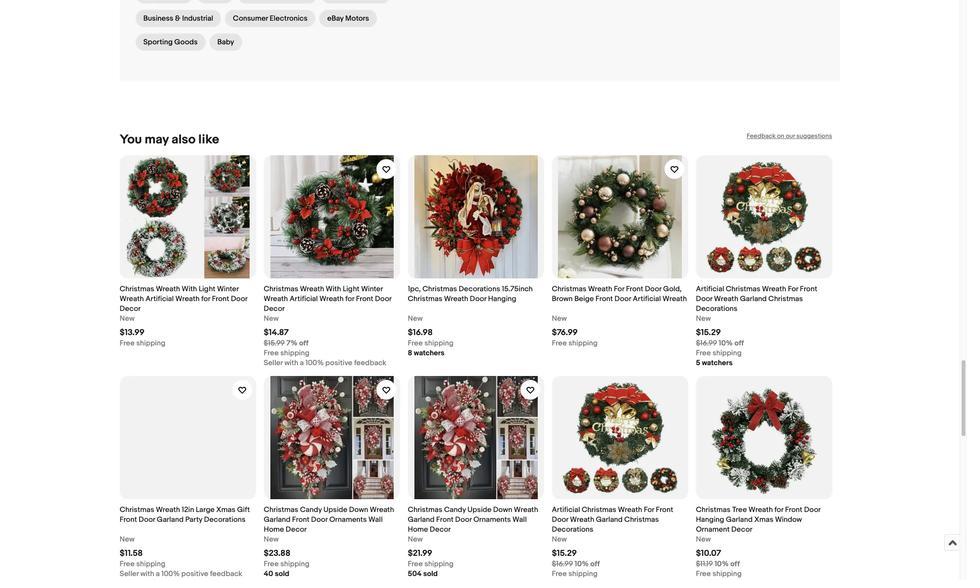 Task type: describe. For each thing, give the bounding box(es) containing it.
winter for $13.99
[[217, 285, 239, 294]]

504
[[408, 570, 422, 579]]

christmas inside christmas candy upside down wreath garland front door ornaments wall home decor new $21.99 free shipping 504 sold
[[408, 506, 442, 515]]

artificial inside christmas wreath with light winter wreath artificial wreath for front door decor new $14.87 $15.99 7% off free shipping seller with a 100% positive feedback
[[290, 295, 318, 304]]

shipping inside artificial christmas wreath for front door wreath garland christmas decorations new $15.29 $16.99 10% off free shipping
[[569, 570, 598, 579]]

christmas candy upside down wreath garland front door ornaments wall home decor new $21.99 free shipping 504 sold
[[408, 506, 538, 579]]

with inside christmas wreath with light winter wreath artificial wreath for front door decor new $14.87 $15.99 7% off free shipping seller with a 100% positive feedback
[[284, 359, 298, 368]]

new text field for $14.87 text field
[[264, 314, 279, 324]]

like
[[198, 132, 219, 148]]

candy for $21.99
[[444, 506, 466, 515]]

with for $14.87
[[326, 285, 341, 294]]

door inside christmas candy upside down wreath garland front door ornaments wall home decor new $21.99 free shipping 504 sold
[[455, 516, 472, 525]]

watchers inside artificial christmas wreath for front door wreath garland christmas decorations new $15.29 $16.99 10% off free shipping 5 watchers
[[702, 359, 733, 368]]

shipping inside christmas wreath with light winter wreath artificial wreath for front door decor new $13.99 free shipping
[[136, 339, 165, 348]]

decor for $10.07
[[731, 526, 752, 535]]

front inside christmas wreath with light winter wreath artificial wreath for front door decor new $13.99 free shipping
[[212, 295, 229, 304]]

door inside christmas tree wreath for front door hanging garland xmas window ornament decor new $10.07 $11.19 10% off free shipping
[[804, 506, 821, 515]]

wreath inside christmas candy upside down wreath garland front door ornaments wall home decor new $21.99 free shipping 504 sold
[[514, 506, 538, 515]]

shipping inside artificial christmas wreath for front door wreath garland christmas decorations new $15.29 $16.99 10% off free shipping 5 watchers
[[713, 349, 742, 358]]

large
[[196, 506, 215, 515]]

new inside artificial christmas wreath for front door wreath garland christmas decorations new $15.29 $16.99 10% off free shipping
[[552, 535, 567, 545]]

free shipping text field for $21.99
[[408, 560, 454, 570]]

&
[[175, 14, 180, 23]]

may
[[145, 132, 169, 148]]

christmas tree wreath for front door hanging garland xmas window ornament decor new $10.07 $11.19 10% off free shipping
[[696, 506, 821, 579]]

also
[[172, 132, 196, 148]]

ornaments for $21.99
[[473, 516, 511, 525]]

new text field for $21.99 text box
[[408, 535, 423, 545]]

0 horizontal spatial seller with a 100% positive feedback text field
[[120, 570, 242, 580]]

window
[[775, 516, 802, 525]]

tree
[[732, 506, 747, 515]]

baby link
[[209, 34, 242, 51]]

wreath inside 1pc, christmas decorations 15.75inch christmas wreath door hanging
[[444, 295, 468, 304]]

new text field for $76.99 text field
[[552, 314, 567, 324]]

new text field for $23.88
[[264, 535, 279, 545]]

5
[[696, 359, 700, 368]]

industrial
[[182, 14, 213, 23]]

new inside christmas candy upside down wreath garland front door ornaments wall home decor new $21.99 free shipping 504 sold
[[408, 535, 423, 545]]

free inside christmas tree wreath for front door hanging garland xmas window ornament decor new $10.07 $11.19 10% off free shipping
[[696, 570, 711, 579]]

seller inside christmas wreath with light winter wreath artificial wreath for front door decor new $14.87 $15.99 7% off free shipping seller with a 100% positive feedback
[[264, 359, 283, 368]]

free shipping text field for $16.98
[[408, 339, 454, 349]]

40 sold text field
[[264, 570, 289, 580]]

positive inside the new $11.58 free shipping seller with a 100% positive feedback
[[181, 570, 208, 579]]

you may also like
[[120, 132, 219, 148]]

baby
[[217, 38, 234, 47]]

for for $13.99
[[201, 295, 210, 304]]

upside for $21.99
[[468, 506, 491, 515]]

artificial inside artificial christmas wreath for front door wreath garland christmas decorations new $15.29 $16.99 10% off free shipping 5 watchers
[[696, 285, 724, 294]]

free inside the new $11.58 free shipping seller with a 100% positive feedback
[[120, 560, 135, 569]]

shipping inside christmas tree wreath for front door hanging garland xmas window ornament decor new $10.07 $11.19 10% off free shipping
[[713, 570, 742, 579]]

wall for $21.99
[[513, 516, 527, 525]]

off inside artificial christmas wreath for front door wreath garland christmas decorations new $15.29 $16.99 10% off free shipping 5 watchers
[[734, 339, 744, 348]]

christmas inside christmas wreath 12in large xmas gift front door garland party decorations
[[120, 506, 154, 515]]

door inside christmas candy upside down wreath garland front door ornaments wall home decor new $23.88 free shipping 40 sold
[[311, 516, 328, 525]]

garland inside christmas candy upside down wreath garland front door ornaments wall home decor new $23.88 free shipping 40 sold
[[264, 516, 290, 525]]

list containing $13.99
[[120, 148, 840, 581]]

100% inside the new $11.58 free shipping seller with a 100% positive feedback
[[161, 570, 180, 579]]

free inside new $16.98 free shipping 8 watchers
[[408, 339, 423, 348]]

with inside the new $11.58 free shipping seller with a 100% positive feedback
[[140, 570, 154, 579]]

front inside artificial christmas wreath for front door wreath garland christmas decorations new $15.29 $16.99 10% off free shipping
[[656, 506, 673, 515]]

free inside christmas wreath with light winter wreath artificial wreath for front door decor new $13.99 free shipping
[[120, 339, 135, 348]]

positive inside christmas wreath with light winter wreath artificial wreath for front door decor new $14.87 $15.99 7% off free shipping seller with a 100% positive feedback
[[325, 359, 352, 368]]

off inside christmas wreath with light winter wreath artificial wreath for front door decor new $14.87 $15.99 7% off free shipping seller with a 100% positive feedback
[[299, 339, 309, 348]]

new inside new $16.98 free shipping 8 watchers
[[408, 314, 423, 324]]

upside for $23.88
[[323, 506, 347, 515]]

christmas wreath with light winter wreath artificial wreath for front door decor new $14.87 $15.99 7% off free shipping seller with a 100% positive feedback
[[264, 285, 391, 368]]

garland inside christmas tree wreath for front door hanging garland xmas window ornament decor new $10.07 $11.19 10% off free shipping
[[726, 516, 753, 525]]

0 horizontal spatial $15.29 text field
[[552, 549, 577, 559]]

door inside christmas wreath with light winter wreath artificial wreath for front door decor new $14.87 $15.99 7% off free shipping seller with a 100% positive feedback
[[375, 295, 391, 304]]

winter for $14.87
[[361, 285, 383, 294]]

down for $23.88
[[349, 506, 368, 515]]

christmas inside christmas candy upside down wreath garland front door ornaments wall home decor new $23.88 free shipping 40 sold
[[264, 506, 298, 515]]

front inside christmas wreath with light winter wreath artificial wreath for front door decor new $14.87 $15.99 7% off free shipping seller with a 100% positive feedback
[[356, 295, 373, 304]]

feedback on our suggestions
[[747, 132, 832, 140]]

wreath inside christmas tree wreath for front door hanging garland xmas window ornament decor new $10.07 $11.19 10% off free shipping
[[749, 506, 773, 515]]

$76.99 text field
[[552, 328, 578, 338]]

new text field for $11.58
[[120, 535, 135, 545]]

new inside artificial christmas wreath for front door wreath garland christmas decorations new $15.29 $16.99 10% off free shipping 5 watchers
[[696, 314, 711, 324]]

sporting
[[143, 38, 173, 47]]

artificial inside christmas wreath for front door gold, brown beige front door artificial wreath
[[633, 295, 661, 304]]

5 watchers text field
[[696, 359, 733, 369]]

$76.99
[[552, 328, 578, 338]]

40
[[264, 570, 273, 579]]

15.75inch
[[502, 285, 533, 294]]

new inside christmas candy upside down wreath garland front door ornaments wall home decor new $23.88 free shipping 40 sold
[[264, 535, 279, 545]]

garland inside artificial christmas wreath for front door wreath garland christmas decorations new $15.29 $16.99 10% off free shipping
[[596, 516, 623, 525]]

$10.07 text field
[[696, 549, 721, 559]]

shipping inside the new $11.58 free shipping seller with a 100% positive feedback
[[136, 560, 165, 569]]

christmas wreath with light winter wreath artificial wreath for front door decor new $13.99 free shipping
[[120, 285, 247, 348]]

sold for $23.88
[[275, 570, 289, 579]]

100% inside christmas wreath with light winter wreath artificial wreath for front door decor new $14.87 $15.99 7% off free shipping seller with a 100% positive feedback
[[305, 359, 324, 368]]

decor for $13.99
[[120, 304, 141, 314]]

shipping inside new $76.99 free shipping
[[569, 339, 598, 348]]

feedback on our suggestions link
[[747, 132, 832, 140]]

new text field for the leftmost the $15.29 text box
[[552, 535, 567, 545]]

artificial inside artificial christmas wreath for front door wreath garland christmas decorations new $15.29 $16.99 10% off free shipping
[[552, 506, 580, 515]]

door inside artificial christmas wreath for front door wreath garland christmas decorations new $15.29 $16.99 10% off free shipping 5 watchers
[[696, 295, 712, 304]]

shipping inside christmas candy upside down wreath garland front door ornaments wall home decor new $21.99 free shipping 504 sold
[[424, 560, 454, 569]]

$13.99
[[120, 328, 145, 338]]

$16.98
[[408, 328, 433, 338]]

10% for artificial christmas wreath for front door wreath garland christmas decorations new $15.29 $16.99 10% off free shipping 5 watchers
[[719, 339, 733, 348]]

front inside christmas candy upside down wreath garland front door ornaments wall home decor new $21.99 free shipping 504 sold
[[436, 516, 454, 525]]

christmas inside christmas wreath with light winter wreath artificial wreath for front door decor new $13.99 free shipping
[[120, 285, 154, 294]]

feedback inside christmas wreath with light winter wreath artificial wreath for front door decor new $14.87 $15.99 7% off free shipping seller with a 100% positive feedback
[[354, 359, 386, 368]]

xmas inside christmas tree wreath for front door hanging garland xmas window ornament decor new $10.07 $11.19 10% off free shipping
[[754, 516, 773, 525]]

$15.29 for artificial christmas wreath for front door wreath garland christmas decorations new $15.29 $16.99 10% off free shipping
[[552, 549, 577, 559]]

front inside christmas candy upside down wreath garland front door ornaments wall home decor new $23.88 free shipping 40 sold
[[292, 516, 309, 525]]

new inside christmas wreath with light winter wreath artificial wreath for front door decor new $14.87 $15.99 7% off free shipping seller with a 100% positive feedback
[[264, 314, 279, 324]]

new text field for $10.07
[[696, 535, 711, 545]]

free inside new $76.99 free shipping
[[552, 339, 567, 348]]

artificial christmas wreath for front door wreath garland christmas decorations new $15.29 $16.99 10% off free shipping 5 watchers
[[696, 285, 817, 368]]

shipping inside christmas wreath with light winter wreath artificial wreath for front door decor new $14.87 $15.99 7% off free shipping seller with a 100% positive feedback
[[280, 349, 309, 358]]

new text field for the $13.99 text field
[[120, 314, 135, 324]]

gift
[[237, 506, 250, 515]]

christmas inside christmas tree wreath for front door hanging garland xmas window ornament decor new $10.07 $11.19 10% off free shipping
[[696, 506, 730, 515]]

for for $14.87
[[345, 295, 354, 304]]

1pc,
[[408, 285, 421, 294]]

garland inside christmas candy upside down wreath garland front door ornaments wall home decor new $21.99 free shipping 504 sold
[[408, 516, 435, 525]]

sold for $21.99
[[423, 570, 438, 579]]

business
[[143, 14, 173, 23]]

you
[[120, 132, 142, 148]]

garland inside christmas wreath 12in large xmas gift front door garland party decorations
[[157, 516, 184, 525]]

home for $23.88
[[264, 526, 284, 535]]

decorations inside artificial christmas wreath for front door wreath garland christmas decorations new $15.29 $16.99 10% off free shipping 5 watchers
[[696, 304, 737, 314]]

consumer electronics link
[[225, 10, 315, 27]]

a inside the new $11.58 free shipping seller with a 100% positive feedback
[[156, 570, 160, 579]]

free inside artificial christmas wreath for front door wreath garland christmas decorations new $15.29 $16.99 10% off free shipping
[[552, 570, 567, 579]]

new $11.58 free shipping seller with a 100% positive feedback
[[120, 535, 242, 579]]

free inside christmas candy upside down wreath garland front door ornaments wall home decor new $21.99 free shipping 504 sold
[[408, 560, 423, 569]]

$16.99 for artificial christmas wreath for front door wreath garland christmas decorations new $15.29 $16.99 10% off free shipping 5 watchers
[[696, 339, 717, 348]]

artificial inside christmas wreath with light winter wreath artificial wreath for front door decor new $13.99 free shipping
[[146, 295, 174, 304]]

consumer
[[233, 14, 268, 23]]

shipping inside new $16.98 free shipping 8 watchers
[[424, 339, 454, 348]]



Task type: vqa. For each thing, say whether or not it's contained in the screenshot.
FRONT inside the Christmas Wreath 12In Large Xmas Gift Front Door Garland Party Decorations
yes



Task type: locate. For each thing, give the bounding box(es) containing it.
8
[[408, 349, 412, 358]]

sporting goods link
[[135, 34, 206, 51]]

with down 7%
[[284, 359, 298, 368]]

0 horizontal spatial a
[[156, 570, 160, 579]]

2 candy from the left
[[444, 506, 466, 515]]

$16.99 inside artificial christmas wreath for front door wreath garland christmas decorations new $15.29 $16.99 10% off free shipping 5 watchers
[[696, 339, 717, 348]]

candy
[[300, 506, 322, 515], [444, 506, 466, 515]]

10% inside artificial christmas wreath for front door wreath garland christmas decorations new $15.29 $16.99 10% off free shipping 5 watchers
[[719, 339, 733, 348]]

1 ornaments from the left
[[329, 516, 367, 525]]

watchers right 5
[[702, 359, 733, 368]]

0 horizontal spatial hanging
[[488, 295, 516, 304]]

2 wall from the left
[[513, 516, 527, 525]]

$16.99
[[696, 339, 717, 348], [552, 560, 573, 569]]

artificial
[[696, 285, 724, 294], [146, 295, 174, 304], [290, 295, 318, 304], [633, 295, 661, 304], [552, 506, 580, 515]]

positive
[[325, 359, 352, 368], [181, 570, 208, 579]]

new text field up $16.98 text box
[[408, 314, 423, 324]]

hanging inside 1pc, christmas decorations 15.75inch christmas wreath door hanging
[[488, 295, 516, 304]]

free shipping text field down the $16.98
[[408, 339, 454, 349]]

watchers right 8
[[414, 349, 445, 358]]

garland inside artificial christmas wreath for front door wreath garland christmas decorations new $15.29 $16.99 10% off free shipping 5 watchers
[[740, 295, 767, 304]]

1 horizontal spatial sold
[[423, 570, 438, 579]]

home up $23.88 text box
[[264, 526, 284, 535]]

free inside christmas wreath with light winter wreath artificial wreath for front door decor new $14.87 $15.99 7% off free shipping seller with a 100% positive feedback
[[264, 349, 279, 358]]

for for artificial christmas wreath for front door wreath garland christmas decorations new $15.29 $16.99 10% off free shipping 5 watchers
[[788, 285, 798, 294]]

0 vertical spatial hanging
[[488, 295, 516, 304]]

1 down from the left
[[349, 506, 368, 515]]

$10.07
[[696, 549, 721, 559]]

1 horizontal spatial 100%
[[305, 359, 324, 368]]

xmas left gift
[[216, 506, 235, 515]]

0 horizontal spatial $15.29
[[552, 549, 577, 559]]

New text field
[[120, 314, 135, 324], [264, 314, 279, 324], [552, 314, 567, 324], [696, 314, 711, 324], [408, 535, 423, 545], [552, 535, 567, 545]]

upside inside christmas candy upside down wreath garland front door ornaments wall home decor new $21.99 free shipping 504 sold
[[468, 506, 491, 515]]

decor
[[120, 304, 141, 314], [264, 304, 285, 314], [286, 526, 307, 535], [430, 526, 451, 535], [731, 526, 752, 535]]

gold,
[[663, 285, 682, 294]]

0 horizontal spatial with
[[182, 285, 197, 294]]

beige
[[574, 295, 594, 304]]

1 horizontal spatial watchers
[[702, 359, 733, 368]]

decor inside christmas tree wreath for front door hanging garland xmas window ornament decor new $10.07 $11.19 10% off free shipping
[[731, 526, 752, 535]]

0 horizontal spatial xmas
[[216, 506, 235, 515]]

hanging inside christmas tree wreath for front door hanging garland xmas window ornament decor new $10.07 $11.19 10% off free shipping
[[696, 516, 724, 525]]

off inside christmas tree wreath for front door hanging garland xmas window ornament decor new $10.07 $11.19 10% off free shipping
[[730, 560, 740, 569]]

free shipping text field down $21.99
[[408, 560, 454, 570]]

1 horizontal spatial with
[[284, 359, 298, 368]]

1 horizontal spatial for
[[644, 506, 654, 515]]

new inside christmas tree wreath for front door hanging garland xmas window ornament decor new $10.07 $11.19 10% off free shipping
[[696, 535, 711, 545]]

for
[[201, 295, 210, 304], [345, 295, 354, 304], [774, 506, 783, 515]]

8 watchers text field
[[408, 349, 445, 359]]

ornaments inside christmas candy upside down wreath garland front door ornaments wall home decor new $21.99 free shipping 504 sold
[[473, 516, 511, 525]]

1 upside from the left
[[323, 506, 347, 515]]

motors
[[345, 14, 369, 23]]

1 vertical spatial feedback
[[210, 570, 242, 579]]

$11.58 text field
[[120, 549, 143, 559]]

with for $13.99
[[182, 285, 197, 294]]

2 with from the left
[[326, 285, 341, 294]]

previous price $16.99 10% off text field for topmost the $15.29 text box
[[696, 339, 744, 349]]

0 horizontal spatial with
[[140, 570, 154, 579]]

1 horizontal spatial xmas
[[754, 516, 773, 525]]

$15.29 for artificial christmas wreath for front door wreath garland christmas decorations new $15.29 $16.99 10% off free shipping 5 watchers
[[696, 328, 721, 338]]

2 home from the left
[[408, 526, 428, 535]]

100%
[[305, 359, 324, 368], [161, 570, 180, 579]]

previous price $16.99 10% off text field for the leftmost the $15.29 text box
[[552, 560, 600, 570]]

0 vertical spatial 100%
[[305, 359, 324, 368]]

1 horizontal spatial candy
[[444, 506, 466, 515]]

previous price $15.99 7% off text field
[[264, 339, 309, 349]]

1 horizontal spatial hanging
[[696, 516, 724, 525]]

1 horizontal spatial light
[[343, 285, 359, 294]]

1 vertical spatial $15.29 text field
[[552, 549, 577, 559]]

previous price $11.19 10% off text field
[[696, 560, 740, 570]]

goods
[[174, 38, 198, 47]]

Free shipping text field
[[120, 339, 165, 349], [552, 339, 598, 349], [264, 349, 309, 359], [696, 349, 742, 359], [264, 560, 309, 570], [552, 570, 598, 580], [696, 570, 742, 580]]

1 horizontal spatial with
[[326, 285, 341, 294]]

seller
[[264, 359, 283, 368], [120, 570, 139, 579]]

1 vertical spatial with
[[140, 570, 154, 579]]

for inside christmas wreath with light winter wreath artificial wreath for front door decor new $13.99 free shipping
[[201, 295, 210, 304]]

decor for $14.87
[[264, 304, 285, 314]]

feedback
[[354, 359, 386, 368], [210, 570, 242, 579]]

1pc, christmas decorations 15.75inch christmas wreath door hanging
[[408, 285, 533, 304]]

decor up $21.99
[[430, 526, 451, 535]]

$15.29 inside artificial christmas wreath for front door wreath garland christmas decorations new $15.29 $16.99 10% off free shipping 5 watchers
[[696, 328, 721, 338]]

10% inside artificial christmas wreath for front door wreath garland christmas decorations new $15.29 $16.99 10% off free shipping
[[575, 560, 589, 569]]

with down $11.58
[[140, 570, 154, 579]]

0 vertical spatial watchers
[[414, 349, 445, 358]]

sold
[[275, 570, 289, 579], [423, 570, 438, 579]]

1 horizontal spatial seller
[[264, 359, 283, 368]]

door
[[645, 285, 661, 294], [231, 295, 247, 304], [375, 295, 391, 304], [470, 295, 486, 304], [615, 295, 631, 304], [696, 295, 712, 304], [804, 506, 821, 515], [139, 516, 155, 525], [311, 516, 328, 525], [455, 516, 472, 525], [552, 516, 568, 525]]

xmas left window
[[754, 516, 773, 525]]

decor for $23.88
[[286, 526, 307, 535]]

candy for $23.88
[[300, 506, 322, 515]]

with inside christmas wreath with light winter wreath artificial wreath for front door decor new $13.99 free shipping
[[182, 285, 197, 294]]

hanging
[[488, 295, 516, 304], [696, 516, 724, 525]]

candy inside christmas candy upside down wreath garland front door ornaments wall home decor new $21.99 free shipping 504 sold
[[444, 506, 466, 515]]

new inside the new $11.58 free shipping seller with a 100% positive feedback
[[120, 535, 135, 545]]

down inside christmas candy upside down wreath garland front door ornaments wall home decor new $21.99 free shipping 504 sold
[[493, 506, 512, 515]]

decorations inside artificial christmas wreath for front door wreath garland christmas decorations new $15.29 $16.99 10% off free shipping
[[552, 526, 593, 535]]

ornament
[[696, 526, 730, 535]]

1 horizontal spatial seller with a 100% positive feedback text field
[[264, 359, 386, 369]]

0 horizontal spatial 100%
[[161, 570, 180, 579]]

0 vertical spatial $15.29 text field
[[696, 328, 721, 338]]

1 light from the left
[[199, 285, 215, 294]]

xmas inside christmas wreath 12in large xmas gift front door garland party decorations
[[216, 506, 235, 515]]

door inside artificial christmas wreath for front door wreath garland christmas decorations new $15.29 $16.99 10% off free shipping
[[552, 516, 568, 525]]

watchers
[[414, 349, 445, 358], [702, 359, 733, 368]]

upside inside christmas candy upside down wreath garland front door ornaments wall home decor new $23.88 free shipping 40 sold
[[323, 506, 347, 515]]

decor inside christmas wreath with light winter wreath artificial wreath for front door decor new $14.87 $15.99 7% off free shipping seller with a 100% positive feedback
[[264, 304, 285, 314]]

1 vertical spatial previous price $16.99 10% off text field
[[552, 560, 600, 570]]

0 vertical spatial positive
[[325, 359, 352, 368]]

new text field up $11.58 text box
[[120, 535, 135, 545]]

seller down $15.99
[[264, 359, 283, 368]]

front inside christmas tree wreath for front door hanging garland xmas window ornament decor new $10.07 $11.19 10% off free shipping
[[785, 506, 802, 515]]

1 candy from the left
[[300, 506, 322, 515]]

1 horizontal spatial a
[[300, 359, 304, 368]]

$14.87
[[264, 328, 289, 338]]

0 horizontal spatial for
[[201, 295, 210, 304]]

new text field for $16.98
[[408, 314, 423, 324]]

wall for $23.88
[[368, 516, 383, 525]]

2 horizontal spatial for
[[774, 506, 783, 515]]

0 vertical spatial $15.29
[[696, 328, 721, 338]]

0 horizontal spatial for
[[614, 285, 624, 294]]

2 upside from the left
[[468, 506, 491, 515]]

10% for artificial christmas wreath for front door wreath garland christmas decorations new $15.29 $16.99 10% off free shipping
[[575, 560, 589, 569]]

electronics
[[270, 14, 308, 23]]

0 horizontal spatial home
[[264, 526, 284, 535]]

watchers inside new $16.98 free shipping 8 watchers
[[414, 349, 445, 358]]

1 horizontal spatial $15.29
[[696, 328, 721, 338]]

free shipping text field for $11.58
[[120, 560, 165, 570]]

decor for $21.99
[[430, 526, 451, 535]]

home for $21.99
[[408, 526, 428, 535]]

0 horizontal spatial down
[[349, 506, 368, 515]]

home
[[264, 526, 284, 535], [408, 526, 428, 535]]

0 horizontal spatial light
[[199, 285, 215, 294]]

hanging down 15.75inch
[[488, 295, 516, 304]]

$15.29 inside artificial christmas wreath for front door wreath garland christmas decorations new $15.29 $16.99 10% off free shipping
[[552, 549, 577, 559]]

christmas wreath 12in large xmas gift front door garland party decorations
[[120, 506, 250, 525]]

wreath inside christmas candy upside down wreath garland front door ornaments wall home decor new $23.88 free shipping 40 sold
[[370, 506, 394, 515]]

garland
[[740, 295, 767, 304], [157, 516, 184, 525], [264, 516, 290, 525], [408, 516, 435, 525], [596, 516, 623, 525], [726, 516, 753, 525]]

1 horizontal spatial home
[[408, 526, 428, 535]]

sold inside christmas candy upside down wreath garland front door ornaments wall home decor new $23.88 free shipping 40 sold
[[275, 570, 289, 579]]

upside
[[323, 506, 347, 515], [468, 506, 491, 515]]

1 horizontal spatial feedback
[[354, 359, 386, 368]]

consumer electronics
[[233, 14, 308, 23]]

free shipping text field down $11.58
[[120, 560, 165, 570]]

1 horizontal spatial wall
[[513, 516, 527, 525]]

2 winter from the left
[[361, 285, 383, 294]]

sporting goods
[[143, 38, 198, 47]]

2 sold from the left
[[423, 570, 438, 579]]

1 vertical spatial seller
[[120, 570, 139, 579]]

ebay motors
[[327, 14, 369, 23]]

wall
[[368, 516, 383, 525], [513, 516, 527, 525]]

front inside artificial christmas wreath for front door wreath garland christmas decorations new $15.29 $16.99 10% off free shipping 5 watchers
[[800, 285, 817, 294]]

$11.19
[[696, 560, 713, 569]]

home up $21.99 text box
[[408, 526, 428, 535]]

light inside christmas wreath with light winter wreath artificial wreath for front door decor new $14.87 $15.99 7% off free shipping seller with a 100% positive feedback
[[343, 285, 359, 294]]

new $16.98 free shipping 8 watchers
[[408, 314, 454, 358]]

shipping inside christmas candy upside down wreath garland front door ornaments wall home decor new $23.88 free shipping 40 sold
[[280, 560, 309, 569]]

$15.29 text field
[[696, 328, 721, 338], [552, 549, 577, 559]]

0 vertical spatial feedback
[[354, 359, 386, 368]]

for inside christmas tree wreath for front door hanging garland xmas window ornament decor new $10.07 $11.19 10% off free shipping
[[774, 506, 783, 515]]

1 sold from the left
[[275, 570, 289, 579]]

new text field up '$23.88'
[[264, 535, 279, 545]]

for inside artificial christmas wreath for front door wreath garland christmas decorations new $15.29 $16.99 10% off free shipping
[[644, 506, 654, 515]]

2 ornaments from the left
[[473, 516, 511, 525]]

sold inside christmas candy upside down wreath garland front door ornaments wall home decor new $21.99 free shipping 504 sold
[[423, 570, 438, 579]]

light for $13.99
[[199, 285, 215, 294]]

New text field
[[408, 314, 423, 324], [120, 535, 135, 545], [264, 535, 279, 545], [696, 535, 711, 545]]

feedback inside the new $11.58 free shipping seller with a 100% positive feedback
[[210, 570, 242, 579]]

10% inside christmas tree wreath for front door hanging garland xmas window ornament decor new $10.07 $11.19 10% off free shipping
[[715, 560, 729, 569]]

for inside christmas wreath with light winter wreath artificial wreath for front door decor new $14.87 $15.99 7% off free shipping seller with a 100% positive feedback
[[345, 295, 354, 304]]

new
[[120, 314, 135, 324], [264, 314, 279, 324], [408, 314, 423, 324], [552, 314, 567, 324], [696, 314, 711, 324], [120, 535, 135, 545], [264, 535, 279, 545], [408, 535, 423, 545], [552, 535, 567, 545], [696, 535, 711, 545]]

0 horizontal spatial seller
[[120, 570, 139, 579]]

1 vertical spatial positive
[[181, 570, 208, 579]]

front
[[626, 285, 643, 294], [800, 285, 817, 294], [212, 295, 229, 304], [356, 295, 373, 304], [596, 295, 613, 304], [656, 506, 673, 515], [785, 506, 802, 515], [120, 516, 137, 525], [292, 516, 309, 525], [436, 516, 454, 525]]

0 horizontal spatial previous price $16.99 10% off text field
[[552, 560, 600, 570]]

with
[[182, 285, 197, 294], [326, 285, 341, 294]]

$15.99
[[264, 339, 285, 348]]

off inside artificial christmas wreath for front door wreath garland christmas decorations new $15.29 $16.99 10% off free shipping
[[590, 560, 600, 569]]

front inside christmas wreath 12in large xmas gift front door garland party decorations
[[120, 516, 137, 525]]

0 vertical spatial xmas
[[216, 506, 235, 515]]

off
[[299, 339, 309, 348], [734, 339, 744, 348], [590, 560, 600, 569], [730, 560, 740, 569]]

light
[[199, 285, 215, 294], [343, 285, 359, 294]]

0 horizontal spatial ornaments
[[329, 516, 367, 525]]

1 horizontal spatial previous price $16.99 10% off text field
[[696, 339, 744, 349]]

$21.99
[[408, 549, 432, 559]]

decorations inside 1pc, christmas decorations 15.75inch christmas wreath door hanging
[[459, 285, 500, 294]]

1 vertical spatial a
[[156, 570, 160, 579]]

1 winter from the left
[[217, 285, 239, 294]]

decor up $14.87
[[264, 304, 285, 314]]

with
[[284, 359, 298, 368], [140, 570, 154, 579]]

1 horizontal spatial upside
[[468, 506, 491, 515]]

1 wall from the left
[[368, 516, 383, 525]]

$16.99 for artificial christmas wreath for front door wreath garland christmas decorations new $15.29 $16.99 10% off free shipping
[[552, 560, 573, 569]]

our
[[786, 132, 795, 140]]

2 horizontal spatial for
[[788, 285, 798, 294]]

seller down $11.58 text box
[[120, 570, 139, 579]]

winter inside christmas wreath with light winter wreath artificial wreath for front door decor new $14.87 $15.99 7% off free shipping seller with a 100% positive feedback
[[361, 285, 383, 294]]

1 horizontal spatial $15.29 text field
[[696, 328, 721, 338]]

new inside new $76.99 free shipping
[[552, 314, 567, 324]]

home inside christmas candy upside down wreath garland front door ornaments wall home decor new $21.99 free shipping 504 sold
[[408, 526, 428, 535]]

decorations inside christmas wreath 12in large xmas gift front door garland party decorations
[[204, 516, 246, 525]]

free
[[120, 339, 135, 348], [408, 339, 423, 348], [552, 339, 567, 348], [264, 349, 279, 358], [696, 349, 711, 358], [120, 560, 135, 569], [264, 560, 279, 569], [408, 560, 423, 569], [552, 570, 567, 579], [696, 570, 711, 579]]

1 horizontal spatial positive
[[325, 359, 352, 368]]

7%
[[286, 339, 297, 348]]

0 horizontal spatial wall
[[368, 516, 383, 525]]

christmas inside christmas wreath with light winter wreath artificial wreath for front door decor new $14.87 $15.99 7% off free shipping seller with a 100% positive feedback
[[264, 285, 298, 294]]

1 with from the left
[[182, 285, 197, 294]]

new text field for topmost the $15.29 text box
[[696, 314, 711, 324]]

feedback
[[747, 132, 776, 140]]

12in
[[182, 506, 194, 515]]

1 vertical spatial seller with a 100% positive feedback text field
[[120, 570, 242, 580]]

for inside christmas wreath for front door gold, brown beige front door artificial wreath
[[614, 285, 624, 294]]

wall inside christmas candy upside down wreath garland front door ornaments wall home decor new $21.99 free shipping 504 sold
[[513, 516, 527, 525]]

0 vertical spatial previous price $16.99 10% off text field
[[696, 339, 744, 349]]

Free shipping text field
[[408, 339, 454, 349], [120, 560, 165, 570], [408, 560, 454, 570]]

1 vertical spatial hanging
[[696, 516, 724, 525]]

on
[[777, 132, 784, 140]]

0 horizontal spatial positive
[[181, 570, 208, 579]]

xmas
[[216, 506, 235, 515], [754, 516, 773, 525]]

$14.87 text field
[[264, 328, 289, 338]]

decor down tree
[[731, 526, 752, 535]]

light inside christmas wreath with light winter wreath artificial wreath for front door decor new $13.99 free shipping
[[199, 285, 215, 294]]

0 horizontal spatial upside
[[323, 506, 347, 515]]

ebay motors link
[[319, 10, 377, 27]]

christmas wreath for front door gold, brown beige front door artificial wreath
[[552, 285, 687, 304]]

new inside christmas wreath with light winter wreath artificial wreath for front door decor new $13.99 free shipping
[[120, 314, 135, 324]]

0 horizontal spatial watchers
[[414, 349, 445, 358]]

ornaments inside christmas candy upside down wreath garland front door ornaments wall home decor new $23.88 free shipping 40 sold
[[329, 516, 367, 525]]

decorations
[[459, 285, 500, 294], [696, 304, 737, 314], [204, 516, 246, 525], [552, 526, 593, 535]]

0 vertical spatial a
[[300, 359, 304, 368]]

business & industrial link
[[135, 10, 221, 27]]

0 horizontal spatial winter
[[217, 285, 239, 294]]

seller inside the new $11.58 free shipping seller with a 100% positive feedback
[[120, 570, 139, 579]]

1 vertical spatial watchers
[[702, 359, 733, 368]]

1 horizontal spatial winter
[[361, 285, 383, 294]]

0 vertical spatial with
[[284, 359, 298, 368]]

$23.88 text field
[[264, 549, 290, 559]]

free inside christmas candy upside down wreath garland front door ornaments wall home decor new $23.88 free shipping 40 sold
[[264, 560, 279, 569]]

$23.88
[[264, 549, 290, 559]]

for inside artificial christmas wreath for front door wreath garland christmas decorations new $15.29 $16.99 10% off free shipping 5 watchers
[[788, 285, 798, 294]]

$16.98 text field
[[408, 328, 433, 338]]

door inside christmas wreath with light winter wreath artificial wreath for front door decor new $13.99 free shipping
[[231, 295, 247, 304]]

decor inside christmas candy upside down wreath garland front door ornaments wall home decor new $21.99 free shipping 504 sold
[[430, 526, 451, 535]]

previous price $16.99 10% off text field
[[696, 339, 744, 349], [552, 560, 600, 570]]

1 vertical spatial $16.99
[[552, 560, 573, 569]]

1 vertical spatial $15.29
[[552, 549, 577, 559]]

brown
[[552, 295, 573, 304]]

light for $14.87
[[343, 285, 359, 294]]

ebay
[[327, 14, 344, 23]]

sold right 504
[[423, 570, 438, 579]]

1 horizontal spatial down
[[493, 506, 512, 515]]

0 horizontal spatial feedback
[[210, 570, 242, 579]]

wreath inside christmas wreath 12in large xmas gift front door garland party decorations
[[156, 506, 180, 515]]

christmas inside christmas wreath for front door gold, brown beige front door artificial wreath
[[552, 285, 586, 294]]

wall inside christmas candy upside down wreath garland front door ornaments wall home decor new $23.88 free shipping 40 sold
[[368, 516, 383, 525]]

$13.99 text field
[[120, 328, 145, 338]]

$11.58
[[120, 549, 143, 559]]

door inside 1pc, christmas decorations 15.75inch christmas wreath door hanging
[[470, 295, 486, 304]]

wreath
[[156, 285, 180, 294], [300, 285, 324, 294], [588, 285, 612, 294], [762, 285, 786, 294], [120, 295, 144, 304], [175, 295, 200, 304], [264, 295, 288, 304], [319, 295, 344, 304], [444, 295, 468, 304], [663, 295, 687, 304], [714, 295, 738, 304], [156, 506, 180, 515], [370, 506, 394, 515], [514, 506, 538, 515], [618, 506, 642, 515], [749, 506, 773, 515], [570, 516, 594, 525]]

$21.99 text field
[[408, 549, 432, 559]]

party
[[185, 516, 202, 525]]

home inside christmas candy upside down wreath garland front door ornaments wall home decor new $23.88 free shipping 40 sold
[[264, 526, 284, 535]]

1 horizontal spatial $16.99
[[696, 339, 717, 348]]

decor inside christmas candy upside down wreath garland front door ornaments wall home decor new $23.88 free shipping 40 sold
[[286, 526, 307, 535]]

0 vertical spatial seller with a 100% positive feedback text field
[[264, 359, 386, 369]]

2 down from the left
[[493, 506, 512, 515]]

decor up '$23.88'
[[286, 526, 307, 535]]

Seller with a 100% positive feedback text field
[[264, 359, 386, 369], [120, 570, 242, 580]]

new text field down the ornament
[[696, 535, 711, 545]]

christmas
[[120, 285, 154, 294], [264, 285, 298, 294], [423, 285, 457, 294], [552, 285, 586, 294], [726, 285, 760, 294], [408, 295, 442, 304], [768, 295, 803, 304], [120, 506, 154, 515], [264, 506, 298, 515], [408, 506, 442, 515], [582, 506, 616, 515], [696, 506, 730, 515], [624, 516, 659, 525]]

business & industrial
[[143, 14, 213, 23]]

ornaments for $23.88
[[329, 516, 367, 525]]

for
[[614, 285, 624, 294], [788, 285, 798, 294], [644, 506, 654, 515]]

candy inside christmas candy upside down wreath garland front door ornaments wall home decor new $23.88 free shipping 40 sold
[[300, 506, 322, 515]]

door inside christmas wreath 12in large xmas gift front door garland party decorations
[[139, 516, 155, 525]]

0 vertical spatial $16.99
[[696, 339, 717, 348]]

1 home from the left
[[264, 526, 284, 535]]

ornaments
[[329, 516, 367, 525], [473, 516, 511, 525]]

a
[[300, 359, 304, 368], [156, 570, 160, 579]]

1 vertical spatial 100%
[[161, 570, 180, 579]]

1 horizontal spatial ornaments
[[473, 516, 511, 525]]

down for $21.99
[[493, 506, 512, 515]]

for for artificial christmas wreath for front door wreath garland christmas decorations new $15.29 $16.99 10% off free shipping
[[644, 506, 654, 515]]

10%
[[719, 339, 733, 348], [575, 560, 589, 569], [715, 560, 729, 569]]

0 horizontal spatial $16.99
[[552, 560, 573, 569]]

down
[[349, 506, 368, 515], [493, 506, 512, 515]]

winter
[[217, 285, 239, 294], [361, 285, 383, 294]]

free inside artificial christmas wreath for front door wreath garland christmas decorations new $15.29 $16.99 10% off free shipping 5 watchers
[[696, 349, 711, 358]]

0 horizontal spatial candy
[[300, 506, 322, 515]]

$15.29
[[696, 328, 721, 338], [552, 549, 577, 559]]

list
[[120, 148, 840, 581]]

0 horizontal spatial sold
[[275, 570, 289, 579]]

suggestions
[[796, 132, 832, 140]]

sold right 40
[[275, 570, 289, 579]]

1 horizontal spatial for
[[345, 295, 354, 304]]

1 vertical spatial xmas
[[754, 516, 773, 525]]

artificial christmas wreath for front door wreath garland christmas decorations new $15.29 $16.99 10% off free shipping
[[552, 506, 673, 579]]

a inside christmas wreath with light winter wreath artificial wreath for front door decor new $14.87 $15.99 7% off free shipping seller with a 100% positive feedback
[[300, 359, 304, 368]]

504 sold text field
[[408, 570, 438, 580]]

decor up the $13.99 text field
[[120, 304, 141, 314]]

0 vertical spatial seller
[[264, 359, 283, 368]]

new $76.99 free shipping
[[552, 314, 598, 348]]

2 light from the left
[[343, 285, 359, 294]]

hanging up the ornament
[[696, 516, 724, 525]]

christmas candy upside down wreath garland front door ornaments wall home decor new $23.88 free shipping 40 sold
[[264, 506, 394, 579]]



